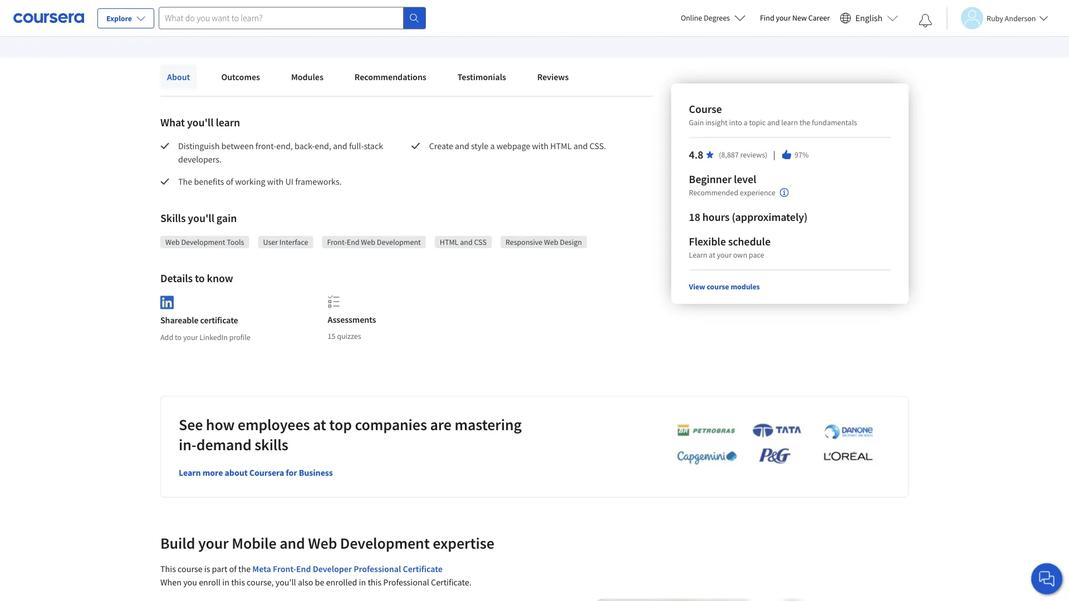 Task type: vqa. For each thing, say whether or not it's contained in the screenshot.
wonderful
no



Task type: describe. For each thing, give the bounding box(es) containing it.
topic
[[749, 118, 766, 128]]

course gain insight into a topic and learn the fundamentals
[[689, 102, 857, 128]]

quizzes
[[337, 331, 361, 341]]

0 vertical spatial of
[[226, 176, 233, 187]]

18 hours (approximately)
[[689, 210, 808, 224]]

business
[[299, 467, 333, 479]]

flexible schedule learn at your own pace
[[689, 235, 771, 260]]

ruby anderson button
[[947, 7, 1049, 29]]

enrolled
[[326, 577, 357, 588]]

1 vertical spatial more
[[203, 467, 223, 479]]

1 this from the left
[[231, 577, 245, 588]]

hours
[[703, 210, 730, 224]]

user interface
[[263, 237, 308, 247]]

css.
[[590, 140, 606, 152]]

create
[[429, 140, 453, 152]]

ui
[[285, 176, 294, 187]]

add
[[160, 332, 173, 342]]

2 this from the left
[[368, 577, 382, 588]]

and inside distinguish between front-end, back-end, and full-stack developers.
[[333, 140, 347, 152]]

responsive web design
[[506, 237, 582, 247]]

level
[[734, 172, 757, 186]]

meta
[[252, 564, 271, 575]]

learn inside course gain insight into a topic and learn the fundamentals
[[782, 118, 798, 128]]

testimonials link
[[451, 65, 513, 89]]

1 end, from the left
[[276, 140, 293, 152]]

find
[[760, 13, 775, 23]]

in-
[[179, 435, 196, 455]]

between
[[221, 140, 254, 152]]

about
[[167, 71, 190, 82]]

(8,887
[[719, 150, 739, 160]]

benefits
[[194, 176, 224, 187]]

back-
[[295, 140, 315, 152]]

•
[[286, 18, 289, 30]]

view course modules
[[689, 282, 760, 292]]

recommendations
[[355, 71, 427, 82]]

schedule
[[728, 235, 771, 249]]

see
[[179, 415, 203, 435]]

front-
[[256, 140, 276, 152]]

reviews
[[537, 71, 569, 82]]

explore
[[106, 13, 132, 23]]

certificate
[[200, 315, 238, 326]]

details
[[160, 272, 193, 285]]

distinguish between front-end, back-end, and full-stack developers.
[[178, 140, 385, 165]]

recommended
[[689, 188, 739, 198]]

show notifications image
[[919, 14, 932, 27]]

learn inside • learn more
[[293, 19, 314, 30]]

reviews)
[[741, 150, 768, 160]]

18
[[689, 210, 701, 224]]

coursera plus image
[[213, 22, 281, 28]]

beginner level
[[689, 172, 757, 186]]

full-
[[349, 140, 364, 152]]

recommended experience
[[689, 188, 776, 198]]

learn more link
[[293, 18, 336, 31]]

flexible
[[689, 235, 726, 249]]

be
[[315, 577, 324, 588]]

user
[[263, 237, 278, 247]]

you'll for what
[[187, 116, 214, 130]]

a inside course gain insight into a topic and learn the fundamentals
[[744, 118, 748, 128]]

2 end, from the left
[[315, 140, 331, 152]]

frameworks.
[[295, 176, 342, 187]]

is
[[204, 564, 210, 575]]

15 quizzes
[[328, 331, 361, 341]]

find your new career
[[760, 13, 830, 23]]

0 vertical spatial html
[[551, 140, 572, 152]]

coursera
[[249, 467, 284, 479]]

linkedin
[[200, 332, 228, 342]]

create and style a webpage with html and css.
[[429, 140, 606, 152]]

css
[[474, 237, 487, 247]]

enroll
[[199, 577, 221, 588]]

97%
[[795, 150, 809, 160]]

gain
[[217, 211, 237, 225]]

at for your
[[709, 250, 716, 260]]

modules
[[731, 282, 760, 292]]

front-end web development
[[327, 237, 421, 247]]

stack
[[364, 140, 383, 152]]

1 vertical spatial professional
[[383, 577, 429, 588]]

part
[[212, 564, 227, 575]]

end inside this course is part of the meta front-end developer professional certificate when you enroll in this course, you'll also be enrolled in this professional certificate.
[[296, 564, 311, 575]]

expertise
[[433, 534, 495, 554]]

course for view
[[707, 282, 729, 292]]

demand
[[196, 435, 252, 455]]

about link
[[160, 65, 197, 89]]

pace
[[749, 250, 765, 260]]

know
[[207, 272, 233, 285]]

companies
[[355, 415, 427, 435]]

you'll for skills
[[188, 211, 214, 225]]

top
[[329, 415, 352, 435]]

this
[[160, 564, 176, 575]]

anderson
[[1005, 13, 1036, 23]]

reviews link
[[531, 65, 576, 89]]

ruby
[[987, 13, 1004, 23]]

english
[[856, 13, 883, 24]]

html and css
[[440, 237, 487, 247]]

view course modules link
[[689, 282, 760, 292]]

included
[[160, 19, 193, 30]]

coursera image
[[13, 9, 84, 27]]

skills
[[160, 211, 186, 225]]



Task type: locate. For each thing, give the bounding box(es) containing it.
0 horizontal spatial html
[[440, 237, 459, 247]]

1 horizontal spatial to
[[195, 272, 205, 285]]

1 horizontal spatial the
[[800, 118, 811, 128]]

0 horizontal spatial end
[[296, 564, 311, 575]]

your down 'shareable certificate'
[[183, 332, 198, 342]]

more left about
[[203, 467, 223, 479]]

shareable
[[160, 315, 199, 326]]

|
[[772, 149, 777, 161]]

online
[[681, 13, 703, 23]]

your inside flexible schedule learn at your own pace
[[717, 250, 732, 260]]

see how employees at top companies are mastering in-demand skills
[[179, 415, 522, 455]]

(approximately)
[[732, 210, 808, 224]]

tools
[[227, 237, 244, 247]]

employees
[[238, 415, 310, 435]]

gain
[[689, 118, 704, 128]]

chat with us image
[[1038, 570, 1056, 588]]

outcomes link
[[215, 65, 267, 89]]

this down meta front-end developer professional certificate "link"
[[368, 577, 382, 588]]

0 vertical spatial professional
[[354, 564, 401, 575]]

insight
[[706, 118, 728, 128]]

0 horizontal spatial end,
[[276, 140, 293, 152]]

build
[[160, 534, 195, 554]]

you'll left also
[[276, 577, 296, 588]]

your right find
[[776, 13, 791, 23]]

profile
[[229, 332, 251, 342]]

1 horizontal spatial learn
[[782, 118, 798, 128]]

0 vertical spatial with
[[195, 19, 211, 30]]

this left course, on the left bottom
[[231, 577, 245, 588]]

0 horizontal spatial a
[[490, 140, 495, 152]]

at left top at the left bottom of page
[[313, 415, 326, 435]]

(8,887 reviews) |
[[719, 149, 777, 161]]

to for your
[[175, 332, 182, 342]]

professional up enrolled
[[354, 564, 401, 575]]

front- inside this course is part of the meta front-end developer professional certificate when you enroll in this course, you'll also be enrolled in this professional certificate.
[[273, 564, 296, 575]]

beginner
[[689, 172, 732, 186]]

and inside course gain insight into a topic and learn the fundamentals
[[768, 118, 780, 128]]

webpage
[[497, 140, 531, 152]]

html
[[551, 140, 572, 152], [440, 237, 459, 247]]

of right benefits
[[226, 176, 233, 187]]

the left meta
[[238, 564, 251, 575]]

design
[[560, 237, 582, 247]]

0 horizontal spatial course
[[178, 564, 203, 575]]

and right topic
[[768, 118, 780, 128]]

at inside flexible schedule learn at your own pace
[[709, 250, 716, 260]]

0 vertical spatial end
[[347, 237, 360, 247]]

course inside this course is part of the meta front-end developer professional certificate when you enroll in this course, you'll also be enrolled in this professional certificate.
[[178, 564, 203, 575]]

assessments
[[328, 314, 376, 325]]

with left the ui
[[267, 176, 284, 187]]

None search field
[[159, 7, 426, 29]]

learn right topic
[[782, 118, 798, 128]]

to left know
[[195, 272, 205, 285]]

0 vertical spatial to
[[195, 272, 205, 285]]

1 horizontal spatial end,
[[315, 140, 331, 152]]

more inside • learn more
[[316, 19, 336, 30]]

0 vertical spatial at
[[709, 250, 716, 260]]

learn right •
[[293, 19, 314, 30]]

course right view at the top right of the page
[[707, 282, 729, 292]]

at down flexible on the right top
[[709, 250, 716, 260]]

• learn more
[[286, 18, 336, 30]]

0 horizontal spatial this
[[231, 577, 245, 588]]

1 vertical spatial front-
[[273, 564, 296, 575]]

outcomes
[[221, 71, 260, 82]]

course for this
[[178, 564, 203, 575]]

1 horizontal spatial this
[[368, 577, 382, 588]]

learn more about coursera for business
[[179, 467, 333, 479]]

front- right interface
[[327, 237, 347, 247]]

1 horizontal spatial at
[[709, 250, 716, 260]]

to for know
[[195, 272, 205, 285]]

the
[[800, 118, 811, 128], [238, 564, 251, 575]]

online degrees
[[681, 13, 730, 23]]

you'll
[[187, 116, 214, 130], [188, 211, 214, 225], [276, 577, 296, 588]]

career
[[809, 13, 830, 23]]

0 vertical spatial course
[[707, 282, 729, 292]]

your
[[776, 13, 791, 23], [717, 250, 732, 260], [183, 332, 198, 342], [198, 534, 229, 554]]

1 horizontal spatial end
[[347, 237, 360, 247]]

your up "part"
[[198, 534, 229, 554]]

recommendations link
[[348, 65, 433, 89]]

about
[[225, 467, 248, 479]]

of inside this course is part of the meta front-end developer professional certificate when you enroll in this course, you'll also be enrolled in this professional certificate.
[[229, 564, 237, 575]]

1 vertical spatial end
[[296, 564, 311, 575]]

professional down certificate
[[383, 577, 429, 588]]

front- right meta
[[273, 564, 296, 575]]

0 horizontal spatial more
[[203, 467, 223, 479]]

to right add
[[175, 332, 182, 342]]

1 horizontal spatial in
[[359, 577, 366, 588]]

0 vertical spatial more
[[316, 19, 336, 30]]

distinguish
[[178, 140, 220, 152]]

0 vertical spatial a
[[744, 118, 748, 128]]

15
[[328, 331, 336, 341]]

1 horizontal spatial front-
[[327, 237, 347, 247]]

information about difficulty level pre-requisites. image
[[780, 188, 789, 197]]

certificate
[[403, 564, 443, 575]]

2 horizontal spatial learn
[[689, 250, 708, 260]]

and left full-
[[333, 140, 347, 152]]

in down meta front-end developer professional certificate "link"
[[359, 577, 366, 588]]

end
[[347, 237, 360, 247], [296, 564, 311, 575]]

a right the style
[[490, 140, 495, 152]]

at inside see how employees at top companies are mastering in-demand skills
[[313, 415, 326, 435]]

1 horizontal spatial course
[[707, 282, 729, 292]]

0 horizontal spatial with
[[195, 19, 211, 30]]

0 vertical spatial front-
[[327, 237, 347, 247]]

style
[[471, 140, 489, 152]]

interface
[[280, 237, 308, 247]]

1 vertical spatial to
[[175, 332, 182, 342]]

web
[[165, 237, 180, 247], [361, 237, 375, 247], [544, 237, 559, 247], [308, 534, 337, 554]]

1 vertical spatial with
[[532, 140, 549, 152]]

with right included
[[195, 19, 211, 30]]

course up you
[[178, 564, 203, 575]]

0 vertical spatial you'll
[[187, 116, 214, 130]]

end, left back-
[[276, 140, 293, 152]]

learn up between
[[216, 116, 240, 130]]

0 vertical spatial learn
[[293, 19, 314, 30]]

0 horizontal spatial learn
[[179, 467, 201, 479]]

coursera enterprise logos image
[[661, 423, 883, 471]]

1 vertical spatial you'll
[[188, 211, 214, 225]]

1 vertical spatial a
[[490, 140, 495, 152]]

course,
[[247, 577, 274, 588]]

build your mobile and web development expertise
[[160, 534, 495, 554]]

shareable certificate
[[160, 315, 238, 326]]

details to know
[[160, 272, 233, 285]]

html left css.
[[551, 140, 572, 152]]

meta front-end developer professional certificate link
[[252, 564, 443, 575]]

0 horizontal spatial in
[[222, 577, 229, 588]]

1 vertical spatial of
[[229, 564, 237, 575]]

the left fundamentals
[[800, 118, 811, 128]]

0 horizontal spatial learn
[[216, 116, 240, 130]]

online degrees button
[[672, 6, 755, 30]]

a right into
[[744, 118, 748, 128]]

into
[[729, 118, 742, 128]]

this course is part of the meta front-end developer professional certificate when you enroll in this course, you'll also be enrolled in this professional certificate.
[[160, 564, 472, 588]]

professional
[[354, 564, 401, 575], [383, 577, 429, 588]]

skills you'll gain
[[160, 211, 237, 225]]

learn inside flexible schedule learn at your own pace
[[689, 250, 708, 260]]

1 vertical spatial html
[[440, 237, 459, 247]]

developer
[[313, 564, 352, 575]]

end, left full-
[[315, 140, 331, 152]]

modules link
[[285, 65, 330, 89]]

learn down flexible on the right top
[[689, 250, 708, 260]]

developers.
[[178, 154, 222, 165]]

2 horizontal spatial with
[[532, 140, 549, 152]]

1 horizontal spatial a
[[744, 118, 748, 128]]

2 vertical spatial learn
[[179, 467, 201, 479]]

0 horizontal spatial to
[[175, 332, 182, 342]]

more right •
[[316, 19, 336, 30]]

you
[[183, 577, 197, 588]]

and left the style
[[455, 140, 469, 152]]

0 vertical spatial the
[[800, 118, 811, 128]]

in down "part"
[[222, 577, 229, 588]]

2 in from the left
[[359, 577, 366, 588]]

and left css.
[[574, 140, 588, 152]]

ruby anderson
[[987, 13, 1036, 23]]

0 horizontal spatial front-
[[273, 564, 296, 575]]

you'll inside this course is part of the meta front-end developer professional certificate when you enroll in this course, you'll also be enrolled in this professional certificate.
[[276, 577, 296, 588]]

and right 'mobile'
[[280, 534, 305, 554]]

learn down in- in the left bottom of the page
[[179, 467, 201, 479]]

1 horizontal spatial html
[[551, 140, 572, 152]]

What do you want to learn? text field
[[159, 7, 404, 29]]

the benefits of working with ui frameworks.
[[178, 176, 342, 187]]

1 horizontal spatial learn
[[293, 19, 314, 30]]

with
[[195, 19, 211, 30], [532, 140, 549, 152], [267, 176, 284, 187]]

1 vertical spatial learn
[[689, 250, 708, 260]]

what
[[160, 116, 185, 130]]

english button
[[836, 0, 903, 36]]

1 horizontal spatial with
[[267, 176, 284, 187]]

1 horizontal spatial more
[[316, 19, 336, 30]]

find your new career link
[[755, 11, 836, 25]]

mobile
[[232, 534, 277, 554]]

you'll up web development tools
[[188, 211, 214, 225]]

the inside this course is part of the meta front-end developer professional certificate when you enroll in this course, you'll also be enrolled in this professional certificate.
[[238, 564, 251, 575]]

also
[[298, 577, 313, 588]]

1 vertical spatial at
[[313, 415, 326, 435]]

new
[[793, 13, 807, 23]]

0 horizontal spatial the
[[238, 564, 251, 575]]

0 horizontal spatial at
[[313, 415, 326, 435]]

of right "part"
[[229, 564, 237, 575]]

2 vertical spatial with
[[267, 176, 284, 187]]

to
[[195, 272, 205, 285], [175, 332, 182, 342]]

html left css
[[440, 237, 459, 247]]

fundamentals
[[812, 118, 857, 128]]

1 vertical spatial course
[[178, 564, 203, 575]]

experience
[[740, 188, 776, 198]]

and
[[768, 118, 780, 128], [333, 140, 347, 152], [455, 140, 469, 152], [574, 140, 588, 152], [460, 237, 473, 247], [280, 534, 305, 554]]

your left own
[[717, 250, 732, 260]]

and left css
[[460, 237, 473, 247]]

you'll up distinguish
[[187, 116, 214, 130]]

at for top
[[313, 415, 326, 435]]

front-
[[327, 237, 347, 247], [273, 564, 296, 575]]

more
[[316, 19, 336, 30], [203, 467, 223, 479]]

the inside course gain insight into a topic and learn the fundamentals
[[800, 118, 811, 128]]

1 vertical spatial the
[[238, 564, 251, 575]]

modules
[[291, 71, 324, 82]]

view
[[689, 282, 706, 292]]

2 vertical spatial you'll
[[276, 577, 296, 588]]

certificate.
[[431, 577, 472, 588]]

working
[[235, 176, 265, 187]]

with right webpage
[[532, 140, 549, 152]]

1 in from the left
[[222, 577, 229, 588]]

responsive
[[506, 237, 543, 247]]

learn more about coursera for business link
[[179, 467, 333, 479]]



